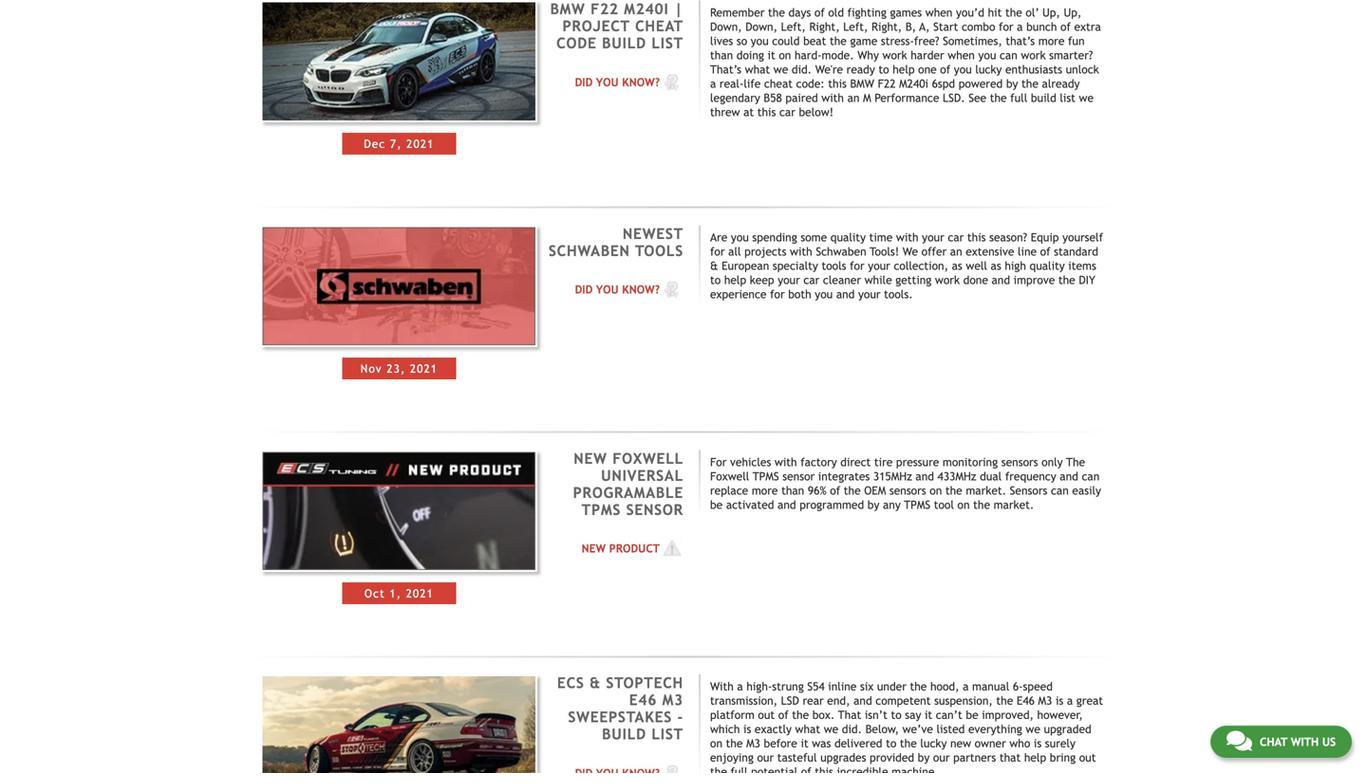 Task type: vqa. For each thing, say whether or not it's contained in the screenshot.


Task type: describe. For each thing, give the bounding box(es) containing it.
product
[[609, 542, 660, 556]]

ecs & stoptech e46 m3 sweepstakes - build list link
[[557, 675, 684, 744]]

your down the "while"
[[858, 288, 881, 301]]

vehicles
[[730, 456, 771, 469]]

we up cheat
[[774, 63, 788, 76]]

did for newest schwaben tools
[[575, 283, 593, 296]]

did you know? for f22
[[575, 75, 660, 89]]

the down dual
[[973, 498, 990, 512]]

of inside the for vehicles with factory direct tire pressure monitoring sensors only  the foxwell tpms sensor integrates 315mhz and 433mhz dual frequency and can replace more than 96% of the oem sensors on the market. sensors can easily be activated and programmed by any tpms tool on the market.
[[830, 484, 840, 497]]

we up "who"
[[1026, 723, 1041, 736]]

new for new product
[[582, 542, 606, 556]]

of up fun
[[1061, 20, 1071, 33]]

& inside are you spending some quality time with your car this season? equip yourself for all projects with schwaben tools!  we offer an extensive line of standard & european specialty tools for your collection, as well as high quality items to help keep your car cleaner while getting work done and improve the diy experience for both you and your tools.
[[710, 259, 718, 272]]

ecs & stoptech e46 m3 sweepstakes - build list image
[[261, 675, 538, 774]]

of down 'tasteful'
[[801, 766, 812, 774]]

sweepstakes
[[568, 709, 672, 727]]

tasteful
[[777, 752, 817, 765]]

2 vertical spatial is
[[1034, 737, 1042, 751]]

more inside remember the days of old fighting games when you'd hit the ol' up, up, down, down, left, right, left, right, b, a, start combo for a bunch of extra lives so you could beat the game stress-free? sometimes, that's more fun than doing it on hard-mode. why work harder when you can work smarter? that's what we did. we're ready to help one of you lucky enthusiasts unlock a real-life cheat code: this bmw f22 m240i 6spd powered by the already legendary b58 paired with an m performance lsd. see the full build list we threw at this car below!
[[1039, 34, 1065, 47]]

by inside the for vehicles with factory direct tire pressure monitoring sensors only  the foxwell tpms sensor integrates 315mhz and 433mhz dual frequency and can replace more than 96% of the oem sensors on the market. sensors can easily be activated and programmed by any tpms tool on the market.
[[868, 498, 880, 512]]

the left ol'
[[1005, 6, 1022, 19]]

this inside the with a high-strung s54 inline six under the hood, a manual 6-speed transmission, lsd rear end, and competent suspension, the e46 m3 is a great platform out of the box. that isn't to say it can't be improved, however, which is exactly what we did. below, we've listed everything we upgraded on the m3 before it was delivered to the lucky new owner who is surely enjoying our tasteful upgrades provided by our partners that help bring out the full potential of this incredible machine.
[[815, 766, 834, 774]]

the down we've
[[900, 737, 917, 751]]

newest schwaben tools image
[[261, 225, 538, 348]]

european
[[722, 259, 769, 272]]

below,
[[866, 723, 899, 736]]

can inside remember the days of old fighting games when you'd hit the ol' up, up, down, down, left, right, left, right, b, a, start combo for a bunch of extra lives so you could beat the game stress-free? sometimes, that's more fun than doing it on hard-mode. why work harder when you can work smarter? that's what we did. we're ready to help one of you lucky enthusiasts unlock a real-life cheat code: this bmw f22 m240i 6spd powered by the already legendary b58 paired with an m performance lsd. see the full build list we threw at this car below!
[[1000, 48, 1018, 62]]

remember
[[710, 6, 765, 19]]

m240i inside remember the days of old fighting games when you'd hit the ol' up, up, down, down, left, right, left, right, b, a, start combo for a bunch of extra lives so you could beat the game stress-free? sometimes, that's more fun than doing it on hard-mode. why work harder when you can work smarter? that's what we did. we're ready to help one of you lucky enthusiasts unlock a real-life cheat code: this bmw f22 m240i 6spd powered by the already legendary b58 paired with an m performance lsd. see the full build list we threw at this car below!
[[899, 77, 929, 90]]

ready
[[847, 63, 875, 76]]

replace
[[710, 484, 748, 497]]

96%
[[808, 484, 827, 497]]

work inside are you spending some quality time with your car this season? equip yourself for all projects with schwaben tools!  we offer an extensive line of standard & european specialty tools for your collection, as well as high quality items to help keep your car cleaner while getting work done and improve the diy experience for both you and your tools.
[[935, 273, 960, 287]]

oct 1, 2021
[[365, 587, 434, 600]]

bmw f22 m240i | project cheat code build list image
[[261, 0, 538, 123]]

bmw inside remember the days of old fighting games when you'd hit the ol' up, up, down, down, left, right, left, right, b, a, start combo for a bunch of extra lives so you could beat the game stress-free? sometimes, that's more fun than doing it on hard-mode. why work harder when you can work smarter? that's what we did. we're ready to help one of you lucky enthusiasts unlock a real-life cheat code: this bmw f22 m240i 6spd powered by the already legendary b58 paired with an m performance lsd. see the full build list we threw at this car below!
[[850, 77, 875, 90]]

sensor
[[783, 470, 815, 483]]

competent
[[876, 695, 931, 708]]

improved,
[[982, 709, 1034, 722]]

the down "integrates"
[[844, 484, 861, 497]]

of up 6spd
[[940, 63, 951, 76]]

old
[[828, 6, 844, 19]]

2021 for project
[[407, 137, 434, 151]]

what inside remember the days of old fighting games when you'd hit the ol' up, up, down, down, left, right, left, right, b, a, start combo for a bunch of extra lives so you could beat the game stress-free? sometimes, that's more fun than doing it on hard-mode. why work harder when you can work smarter? that's what we did. we're ready to help one of you lucky enthusiasts unlock a real-life cheat code: this bmw f22 m240i 6spd powered by the already legendary b58 paired with an m performance lsd. see the full build list we threw at this car below!
[[745, 63, 770, 76]]

m240i inside bmw f22 m240i | project cheat code build list
[[624, 0, 669, 18]]

1 horizontal spatial tpms
[[753, 470, 779, 483]]

machine.
[[892, 766, 939, 774]]

1 vertical spatial market.
[[994, 498, 1034, 512]]

and down sensor in the right of the page
[[778, 498, 796, 512]]

by inside remember the days of old fighting games when you'd hit the ol' up, up, down, down, left, right, left, right, b, a, start combo for a bunch of extra lives so you could beat the game stress-free? sometimes, that's more fun than doing it on hard-mode. why work harder when you can work smarter? that's what we did. we're ready to help one of you lucky enthusiasts unlock a real-life cheat code: this bmw f22 m240i 6spd powered by the already legendary b58 paired with an m performance lsd. see the full build list we threw at this car below!
[[1006, 77, 1018, 90]]

the up competent
[[910, 680, 927, 694]]

oct 1, 2021 link
[[261, 450, 538, 605]]

who
[[1010, 737, 1031, 751]]

new product
[[582, 542, 660, 556]]

to inside remember the days of old fighting games when you'd hit the ol' up, up, down, down, left, right, left, right, b, a, start combo for a bunch of extra lives so you could beat the game stress-free? sometimes, that's more fun than doing it on hard-mode. why work harder when you can work smarter? that's what we did. we're ready to help one of you lucky enthusiasts unlock a real-life cheat code: this bmw f22 m240i 6spd powered by the already legendary b58 paired with an m performance lsd. see the full build list we threw at this car below!
[[879, 63, 889, 76]]

schwaben inside are you spending some quality time with your car this season? equip yourself for all projects with schwaben tools!  we offer an extensive line of standard & european specialty tools for your collection, as well as high quality items to help keep your car cleaner while getting work done and improve the diy experience for both you and your tools.
[[816, 245, 867, 258]]

diy
[[1079, 273, 1096, 287]]

high
[[1005, 259, 1026, 272]]

e46 inside the ecs & stoptech e46 m3 sweepstakes - build list
[[629, 692, 657, 709]]

-
[[677, 709, 684, 727]]

the up improved, on the right of the page
[[996, 695, 1013, 708]]

m3 inside the ecs & stoptech e46 m3 sweepstakes - build list
[[662, 692, 684, 709]]

m
[[863, 91, 871, 104]]

with inside the for vehicles with factory direct tire pressure monitoring sensors only  the foxwell tpms sensor integrates 315mhz and 433mhz dual frequency and can replace more than 96% of the oem sensors on the market. sensors can easily be activated and programmed by any tpms tool on the market.
[[775, 456, 797, 469]]

programmed
[[800, 498, 864, 512]]

and down high
[[992, 273, 1010, 287]]

2 our from the left
[[933, 752, 950, 765]]

bmw f22 m240i | project cheat code build list link
[[550, 0, 684, 52]]

your up offer
[[922, 231, 945, 244]]

chat
[[1260, 736, 1288, 749]]

are you spending some quality time with your car this season? equip yourself for all projects with schwaben tools!  we offer an extensive line of standard & european specialty tools for your collection, as well as high quality items to help keep your car cleaner while getting work done and improve the diy experience for both you and your tools.
[[710, 231, 1103, 301]]

transmission,
[[710, 695, 778, 708]]

offer
[[922, 245, 947, 258]]

delivered
[[835, 737, 883, 751]]

433mhz
[[938, 470, 977, 483]]

projects
[[745, 245, 787, 258]]

however,
[[1037, 709, 1083, 722]]

platform
[[710, 709, 755, 722]]

project
[[563, 18, 630, 35]]

items
[[1068, 259, 1097, 272]]

getting
[[896, 273, 932, 287]]

lsd.
[[943, 91, 965, 104]]

below!
[[799, 105, 834, 119]]

pressure
[[896, 456, 939, 469]]

specialty
[[773, 259, 818, 272]]

you down cleaner
[[815, 288, 833, 301]]

and down pressure
[[916, 470, 934, 483]]

end,
[[827, 695, 850, 708]]

2 right, from the left
[[872, 20, 902, 33]]

0 horizontal spatial quality
[[831, 231, 866, 244]]

you'd
[[956, 6, 985, 19]]

the left days
[[768, 6, 785, 19]]

did for bmw f22 m240i | project cheat code build list
[[575, 75, 593, 89]]

know? for tools
[[622, 283, 660, 296]]

six
[[860, 680, 874, 694]]

a up however,
[[1067, 695, 1073, 708]]

remember the days of old fighting games when you'd hit the ol' up, up, down, down, left, right, left, right, b, a, start combo for a bunch of extra lives so you could beat the game stress-free? sometimes, that's more fun than doing it on hard-mode. why work harder when you can work smarter? that's what we did. we're ready to help one of you lucky enthusiasts unlock a real-life cheat code: this bmw f22 m240i 6spd powered by the already legendary b58 paired with an m performance lsd. see the full build list we threw at this car below!
[[710, 6, 1101, 119]]

than inside remember the days of old fighting games when you'd hit the ol' up, up, down, down, left, right, left, right, b, a, start combo for a bunch of extra lives so you could beat the game stress-free? sometimes, that's more fun than doing it on hard-mode. why work harder when you can work smarter? that's what we did. we're ready to help one of you lucky enthusiasts unlock a real-life cheat code: this bmw f22 m240i 6spd powered by the already legendary b58 paired with an m performance lsd. see the full build list we threw at this car below!
[[710, 48, 733, 62]]

full inside remember the days of old fighting games when you'd hit the ol' up, up, down, down, left, right, left, right, b, a, start combo for a bunch of extra lives so you could beat the game stress-free? sometimes, that's more fun than doing it on hard-mode. why work harder when you can work smarter? that's what we did. we're ready to help one of you lucky enthusiasts unlock a real-life cheat code: this bmw f22 m240i 6spd powered by the already legendary b58 paired with an m performance lsd. see the full build list we threw at this car below!
[[1010, 91, 1028, 104]]

did. inside the with a high-strung s54 inline six under the hood, a manual 6-speed transmission, lsd rear end, and competent suspension, the e46 m3 is a great platform out of the box. that isn't to say it can't be improved, however, which is exactly what we did. below, we've listed everything we upgraded on the m3 before it was delivered to the lucky new owner who is surely enjoying our tasteful upgrades provided by our partners that help bring out the full potential of this incredible machine.
[[842, 723, 862, 736]]

this down b58
[[757, 105, 776, 119]]

we
[[903, 245, 918, 258]]

0 vertical spatial is
[[1056, 695, 1064, 708]]

beat
[[803, 34, 826, 47]]

and inside the with a high-strung s54 inline six under the hood, a manual 6-speed transmission, lsd rear end, and competent suspension, the e46 m3 is a great platform out of the box. that isn't to say it can't be improved, however, which is exactly what we did. below, we've listed everything we upgraded on the m3 before it was delivered to the lucky new owner who is surely enjoying our tasteful upgrades provided by our partners that help bring out the full potential of this incredible machine.
[[854, 695, 872, 708]]

start
[[933, 20, 958, 33]]

free?
[[914, 34, 940, 47]]

with up we
[[896, 231, 919, 244]]

for up cleaner
[[850, 259, 865, 272]]

full inside the with a high-strung s54 inline six under the hood, a manual 6-speed transmission, lsd rear end, and competent suspension, the e46 m3 is a great platform out of the box. that isn't to say it can't be improved, however, which is exactly what we did. below, we've listed everything we upgraded on the m3 before it was delivered to the lucky new owner who is surely enjoying our tasteful upgrades provided by our partners that help bring out the full potential of this incredible machine.
[[731, 766, 748, 774]]

it inside remember the days of old fighting games when you'd hit the ol' up, up, down, down, left, right, left, right, b, a, start combo for a bunch of extra lives so you could beat the game stress-free? sometimes, that's more fun than doing it on hard-mode. why work harder when you can work smarter? that's what we did. we're ready to help one of you lucky enthusiasts unlock a real-life cheat code: this bmw f22 m240i 6spd powered by the already legendary b58 paired with an m performance lsd. see the full build list we threw at this car below!
[[768, 48, 775, 62]]

2 up, from the left
[[1064, 6, 1082, 19]]

cleaner
[[823, 273, 861, 287]]

the up enjoying
[[726, 737, 743, 751]]

upgraded
[[1044, 723, 1092, 736]]

1 horizontal spatial can
[[1051, 484, 1069, 497]]

strung
[[772, 680, 804, 694]]

be inside the with a high-strung s54 inline six under the hood, a manual 6-speed transmission, lsd rear end, and competent suspension, the e46 m3 is a great platform out of the box. that isn't to say it can't be improved, however, which is exactly what we did. below, we've listed everything we upgraded on the m3 before it was delivered to the lucky new owner who is surely enjoying our tasteful upgrades provided by our partners that help bring out the full potential of this incredible machine.
[[966, 709, 979, 722]]

the down lsd
[[792, 709, 809, 722]]

tools
[[635, 242, 684, 260]]

newest
[[623, 225, 684, 242]]

the down 'enthusiasts' on the right top of the page
[[1022, 77, 1039, 90]]

the down enjoying
[[710, 766, 727, 774]]

season?
[[989, 231, 1027, 244]]

threw
[[710, 105, 740, 119]]

already
[[1042, 77, 1080, 90]]

did. inside remember the days of old fighting games when you'd hit the ol' up, up, down, down, left, right, left, right, b, a, start combo for a bunch of extra lives so you could beat the game stress-free? sometimes, that's more fun than doing it on hard-mode. why work harder when you can work smarter? that's what we did. we're ready to help one of you lucky enthusiasts unlock a real-life cheat code: this bmw f22 m240i 6spd powered by the already legendary b58 paired with an m performance lsd. see the full build list we threw at this car below!
[[792, 63, 812, 76]]

extra
[[1074, 20, 1101, 33]]

2 horizontal spatial it
[[925, 709, 933, 722]]

b58
[[764, 91, 782, 104]]

direct
[[841, 456, 871, 469]]

combo
[[962, 20, 995, 33]]

dec 7, 2021 link
[[261, 0, 538, 155]]

4 image
[[660, 539, 684, 558]]

rear
[[803, 695, 824, 708]]

your up the "while"
[[868, 259, 891, 272]]

the up mode.
[[830, 34, 847, 47]]

that
[[1000, 752, 1021, 765]]

on inside remember the days of old fighting games when you'd hit the ol' up, up, down, down, left, right, left, right, b, a, start combo for a bunch of extra lives so you could beat the game stress-free? sometimes, that's more fun than doing it on hard-mode. why work harder when you can work smarter? that's what we did. we're ready to help one of you lucky enthusiasts unlock a real-life cheat code: this bmw f22 m240i 6spd powered by the already legendary b58 paired with an m performance lsd. see the full build list we threw at this car below!
[[779, 48, 791, 62]]

stress-
[[881, 34, 914, 47]]

with a high-strung s54 inline six under the hood, a manual 6-speed transmission, lsd rear end, and competent suspension, the e46 m3 is a great platform out of the box. that isn't to say it can't be improved, however, which is exactly what we did. below, we've listed everything we upgraded on the m3 before it was delivered to the lucky new owner who is surely enjoying our tasteful upgrades provided by our partners that help bring out the full potential of this incredible machine.
[[710, 680, 1103, 774]]

f22 inside bmw f22 m240i | project cheat code build list
[[591, 0, 619, 18]]

1 vertical spatial can
[[1082, 470, 1100, 483]]

newest schwaben tools
[[549, 225, 684, 260]]

1 vertical spatial is
[[743, 723, 751, 736]]

be inside the for vehicles with factory direct tire pressure monitoring sensors only  the foxwell tpms sensor integrates 315mhz and 433mhz dual frequency and can replace more than 96% of the oem sensors on the market. sensors can easily be activated and programmed by any tpms tool on the market.
[[710, 498, 723, 512]]

tire
[[874, 456, 893, 469]]

by inside the with a high-strung s54 inline six under the hood, a manual 6-speed transmission, lsd rear end, and competent suspension, the e46 m3 is a great platform out of the box. that isn't to say it can't be improved, however, which is exactly what we did. below, we've listed everything we upgraded on the m3 before it was delivered to the lucky new owner who is surely enjoying our tasteful upgrades provided by our partners that help bring out the full potential of this incredible machine.
[[918, 752, 930, 765]]

1 vertical spatial quality
[[1030, 259, 1065, 272]]

1 our from the left
[[757, 752, 774, 765]]

chat with us link
[[1211, 726, 1352, 759]]

can't
[[936, 709, 963, 722]]

standard
[[1054, 245, 1099, 258]]

of left old
[[815, 6, 825, 19]]

days
[[789, 6, 811, 19]]

well
[[966, 259, 987, 272]]

we right list
[[1079, 91, 1094, 104]]

sensor
[[626, 502, 684, 519]]

exactly
[[755, 723, 792, 736]]

a up that's on the top right of page
[[1017, 20, 1023, 33]]

for down keep
[[770, 288, 785, 301]]

build for m3
[[602, 727, 647, 744]]

|
[[674, 0, 684, 18]]

f22 inside remember the days of old fighting games when you'd hit the ol' up, up, down, down, left, right, left, right, b, a, start combo for a bunch of extra lives so you could beat the game stress-free? sometimes, that's more fun than doing it on hard-mode. why work harder when you can work smarter? that's what we did. we're ready to help one of you lucky enthusiasts unlock a real-life cheat code: this bmw f22 m240i 6spd powered by the already legendary b58 paired with an m performance lsd. see the full build list we threw at this car below!
[[878, 77, 896, 90]]

0 vertical spatial when
[[926, 6, 953, 19]]

dec 7, 2021
[[364, 137, 434, 151]]

1 horizontal spatial car
[[804, 273, 820, 287]]

for down are
[[710, 245, 725, 258]]

we've
[[903, 723, 933, 736]]

bmw f22 m240i | project cheat code build list
[[550, 0, 684, 52]]

games
[[890, 6, 922, 19]]

0 vertical spatial market.
[[966, 484, 1007, 497]]

with
[[710, 680, 734, 694]]

1 right, from the left
[[809, 20, 840, 33]]

0 vertical spatial out
[[758, 709, 775, 722]]

upgrades
[[820, 752, 866, 765]]

collection,
[[894, 259, 949, 272]]

than inside the for vehicles with factory direct tire pressure monitoring sensors only  the foxwell tpms sensor integrates 315mhz and 433mhz dual frequency and can replace more than 96% of the oem sensors on the market. sensors can easily be activated and programmed by any tpms tool on the market.
[[782, 484, 804, 497]]

activated
[[726, 498, 774, 512]]

you up all
[[731, 231, 749, 244]]



Task type: locate. For each thing, give the bounding box(es) containing it.
a up transmission, at the right bottom of the page
[[737, 680, 743, 694]]

1 horizontal spatial more
[[1039, 34, 1065, 47]]

know? for m240i
[[622, 75, 660, 89]]

an inside remember the days of old fighting games when you'd hit the ol' up, up, down, down, left, right, left, right, b, a, start combo for a bunch of extra lives so you could beat the game stress-free? sometimes, that's more fun than doing it on hard-mode. why work harder when you can work smarter? that's what we did. we're ready to help one of you lucky enthusiasts unlock a real-life cheat code: this bmw f22 m240i 6spd powered by the already legendary b58 paired with an m performance lsd. see the full build list we threw at this car below!
[[848, 91, 860, 104]]

time
[[869, 231, 893, 244]]

0 vertical spatial &
[[710, 259, 718, 272]]

e46 left - on the bottom
[[629, 692, 657, 709]]

list inside bmw f22 m240i | project cheat code build list
[[652, 35, 684, 52]]

1 vertical spatial out
[[1079, 752, 1096, 765]]

0 horizontal spatial right,
[[809, 20, 840, 33]]

full down enjoying
[[731, 766, 748, 774]]

1 vertical spatial sensors
[[890, 484, 926, 497]]

1 horizontal spatial work
[[935, 273, 960, 287]]

this
[[828, 77, 847, 90], [757, 105, 776, 119], [967, 231, 986, 244], [815, 766, 834, 774]]

2021 inside nov 23, 2021 link
[[410, 362, 438, 376]]

& down are
[[710, 259, 718, 272]]

1 horizontal spatial schwaben
[[816, 245, 867, 258]]

you up powered
[[954, 63, 972, 76]]

did down the newest schwaben tools link
[[575, 283, 593, 296]]

tools
[[822, 259, 847, 272]]

doing
[[737, 48, 764, 62]]

while
[[865, 273, 892, 287]]

0 vertical spatial bmw
[[550, 0, 585, 18]]

of up the programmed
[[830, 484, 840, 497]]

0 horizontal spatial up,
[[1043, 6, 1060, 19]]

2 vertical spatial can
[[1051, 484, 1069, 497]]

1 vertical spatial it
[[925, 709, 933, 722]]

car inside remember the days of old fighting games when you'd hit the ol' up, up, down, down, left, right, left, right, b, a, start combo for a bunch of extra lives so you could beat the game stress-free? sometimes, that's more fun than doing it on hard-mode. why work harder when you can work smarter? that's what we did. we're ready to help one of you lucky enthusiasts unlock a real-life cheat code: this bmw f22 m240i 6spd powered by the already legendary b58 paired with an m performance lsd. see the full build list we threw at this car below!
[[780, 105, 796, 119]]

1 you from the top
[[596, 75, 619, 89]]

you down sometimes,
[[978, 48, 996, 62]]

2 horizontal spatial work
[[1021, 48, 1046, 62]]

0 horizontal spatial full
[[731, 766, 748, 774]]

one
[[918, 63, 937, 76]]

1 down, from the left
[[710, 20, 742, 33]]

help left one
[[893, 63, 915, 76]]

you for f22
[[596, 75, 619, 89]]

0 vertical spatial help
[[893, 63, 915, 76]]

bmw
[[550, 0, 585, 18], [850, 77, 875, 90]]

bring
[[1050, 752, 1076, 765]]

a up suspension,
[[963, 680, 969, 694]]

0 horizontal spatial m240i
[[624, 0, 669, 18]]

2 horizontal spatial by
[[1006, 77, 1018, 90]]

tool
[[934, 498, 954, 512]]

did you know? down bmw f22 m240i | project cheat code build list link
[[575, 75, 660, 89]]

it up 'tasteful'
[[801, 737, 809, 751]]

1 vertical spatial when
[[948, 48, 975, 62]]

1 vertical spatial be
[[966, 709, 979, 722]]

so
[[737, 34, 747, 47]]

1 horizontal spatial sensors
[[1002, 456, 1038, 469]]

the
[[1066, 456, 1085, 469]]

1 horizontal spatial up,
[[1064, 6, 1082, 19]]

ecs
[[557, 675, 585, 692]]

bunch
[[1027, 20, 1057, 33]]

m240i left the |
[[624, 0, 669, 18]]

on down could
[[779, 48, 791, 62]]

sensors down 315mhz
[[890, 484, 926, 497]]

and down cleaner
[[836, 288, 855, 301]]

0 horizontal spatial as
[[952, 259, 963, 272]]

on right tool
[[958, 498, 970, 512]]

2 horizontal spatial can
[[1082, 470, 1100, 483]]

dec
[[364, 137, 386, 151]]

0 horizontal spatial left,
[[781, 20, 806, 33]]

0 vertical spatial 6 image
[[660, 280, 684, 299]]

the inside are you spending some quality time with your car this season? equip yourself for all projects with schwaben tools!  we offer an extensive line of standard & european specialty tools for your collection, as well as high quality items to help keep your car cleaner while getting work done and improve the diy experience for both you and your tools.
[[1059, 273, 1076, 287]]

f22 up the performance
[[878, 77, 896, 90]]

0 vertical spatial lucky
[[975, 63, 1002, 76]]

did. down that
[[842, 723, 862, 736]]

tpms
[[753, 470, 779, 483], [904, 498, 931, 512], [582, 502, 621, 519]]

list inside the ecs & stoptech e46 m3 sweepstakes - build list
[[652, 727, 684, 744]]

build inside bmw f22 m240i | project cheat code build list
[[602, 35, 647, 52]]

fighting
[[848, 6, 887, 19]]

2 did you know? from the top
[[575, 283, 660, 296]]

is right "who"
[[1034, 737, 1042, 751]]

what up the was at the bottom right of page
[[795, 723, 820, 736]]

1 build from the top
[[602, 35, 647, 52]]

b,
[[906, 20, 916, 33]]

to inside are you spending some quality time with your car this season? equip yourself for all projects with schwaben tools!  we offer an extensive line of standard & european specialty tools for your collection, as well as high quality items to help keep your car cleaner while getting work done and improve the diy experience for both you and your tools.
[[710, 273, 721, 287]]

& inside the ecs & stoptech e46 m3 sweepstakes - build list
[[590, 675, 601, 692]]

done
[[963, 273, 988, 287]]

1 vertical spatial know?
[[622, 283, 660, 296]]

owner
[[975, 737, 1006, 751]]

help inside the with a high-strung s54 inline six under the hood, a manual 6-speed transmission, lsd rear end, and competent suspension, the e46 m3 is a great platform out of the box. that isn't to say it can't be improved, however, which is exactly what we did. below, we've listed everything we upgraded on the m3 before it was delivered to the lucky new owner who is surely enjoying our tasteful upgrades provided by our partners that help bring out the full potential of this incredible machine.
[[1024, 752, 1047, 765]]

1 horizontal spatial did.
[[842, 723, 862, 736]]

schwaben inside newest schwaben tools
[[549, 242, 630, 260]]

1 vertical spatial an
[[950, 245, 962, 258]]

with left us
[[1291, 736, 1319, 749]]

1 horizontal spatial what
[[795, 723, 820, 736]]

0 vertical spatial sensors
[[1002, 456, 1038, 469]]

us
[[1322, 736, 1336, 749]]

down, up lives
[[710, 20, 742, 33]]

tpms inside new foxwell universal programable tpms sensor
[[582, 502, 621, 519]]

surely
[[1045, 737, 1076, 751]]

1 vertical spatial 2021
[[410, 362, 438, 376]]

315mhz
[[873, 470, 912, 483]]

that's
[[710, 63, 742, 76]]

list for sweepstakes
[[652, 727, 684, 744]]

0 vertical spatial you
[[596, 75, 619, 89]]

1 vertical spatial lucky
[[920, 737, 947, 751]]

your
[[922, 231, 945, 244], [868, 259, 891, 272], [778, 273, 800, 287], [858, 288, 881, 301]]

build inside the ecs & stoptech e46 m3 sweepstakes - build list
[[602, 727, 647, 744]]

great
[[1077, 695, 1103, 708]]

e46 inside the with a high-strung s54 inline six under the hood, a manual 6-speed transmission, lsd rear end, and competent suspension, the e46 m3 is a great platform out of the box. that isn't to say it can't be improved, however, which is exactly what we did. below, we've listed everything we upgraded on the m3 before it was delivered to the lucky new owner who is surely enjoying our tasteful upgrades provided by our partners that help bring out the full potential of this incredible machine.
[[1017, 695, 1035, 708]]

2 you from the top
[[596, 283, 619, 296]]

0 horizontal spatial foxwell
[[613, 450, 684, 467]]

2021 for tpms
[[406, 587, 434, 600]]

right, up stress-
[[872, 20, 902, 33]]

1 horizontal spatial by
[[918, 752, 930, 765]]

both
[[788, 288, 812, 301]]

everything
[[968, 723, 1022, 736]]

1 left, from the left
[[781, 20, 806, 33]]

1 as from the left
[[952, 259, 963, 272]]

can
[[1000, 48, 1018, 62], [1082, 470, 1100, 483], [1051, 484, 1069, 497]]

1 vertical spatial foxwell
[[710, 470, 749, 483]]

it right say
[[925, 709, 933, 722]]

work
[[883, 48, 907, 62], [1021, 48, 1046, 62], [935, 273, 960, 287]]

0 vertical spatial m240i
[[624, 0, 669, 18]]

sometimes,
[[943, 34, 1002, 47]]

0 vertical spatial it
[[768, 48, 775, 62]]

0 horizontal spatial m3
[[662, 692, 684, 709]]

new
[[574, 450, 607, 467], [582, 542, 606, 556]]

out
[[758, 709, 775, 722], [1079, 752, 1096, 765]]

right, up beat
[[809, 20, 840, 33]]

build right the code
[[602, 35, 647, 52]]

1 horizontal spatial an
[[950, 245, 962, 258]]

up,
[[1043, 6, 1060, 19], [1064, 6, 1082, 19]]

6 image for newest schwaben tools
[[660, 280, 684, 299]]

6 image down - on the bottom
[[660, 764, 684, 774]]

up, up 'bunch'
[[1043, 6, 1060, 19]]

0 horizontal spatial than
[[710, 48, 733, 62]]

this inside are you spending some quality time with your car this season? equip yourself for all projects with schwaben tools!  we offer an extensive line of standard & european specialty tools for your collection, as well as high quality items to help keep your car cleaner while getting work done and improve the diy experience for both you and your tools.
[[967, 231, 986, 244]]

1,
[[390, 587, 402, 600]]

1 did you know? from the top
[[575, 75, 660, 89]]

work up 'enthusiasts' on the right top of the page
[[1021, 48, 1046, 62]]

sensors up frequency
[[1002, 456, 1038, 469]]

foxwell
[[613, 450, 684, 467], [710, 470, 749, 483]]

we're
[[815, 63, 843, 76]]

2 down, from the left
[[746, 20, 778, 33]]

unlock
[[1066, 63, 1099, 76]]

0 vertical spatial can
[[1000, 48, 1018, 62]]

legendary
[[710, 91, 760, 104]]

2 left, from the left
[[843, 20, 868, 33]]

0 horizontal spatial down,
[[710, 20, 742, 33]]

0 vertical spatial what
[[745, 63, 770, 76]]

frequency
[[1005, 470, 1056, 483]]

2021 inside oct 1, 2021 link
[[406, 587, 434, 600]]

easily
[[1072, 484, 1101, 497]]

are
[[710, 231, 728, 244]]

left, up game
[[843, 20, 868, 33]]

down,
[[710, 20, 742, 33], [746, 20, 778, 33]]

an inside are you spending some quality time with your car this season? equip yourself for all projects with schwaben tools!  we offer an extensive line of standard & european specialty tools for your collection, as well as high quality items to help keep your car cleaner while getting work done and improve the diy experience for both you and your tools.
[[950, 245, 962, 258]]

1 vertical spatial &
[[590, 675, 601, 692]]

0 horizontal spatial car
[[780, 105, 796, 119]]

0 vertical spatial foxwell
[[613, 450, 684, 467]]

1 vertical spatial more
[[752, 484, 778, 497]]

1 horizontal spatial quality
[[1030, 259, 1065, 272]]

a left real-
[[710, 77, 716, 90]]

m240i up the performance
[[899, 77, 929, 90]]

factory
[[801, 456, 837, 469]]

help inside are you spending some quality time with your car this season? equip yourself for all projects with schwaben tools!  we offer an extensive line of standard & european specialty tools for your collection, as well as high quality items to help keep your car cleaner while getting work done and improve the diy experience for both you and your tools.
[[724, 273, 746, 287]]

2 did from the top
[[575, 283, 593, 296]]

2 know? from the top
[[622, 283, 660, 296]]

0 vertical spatial 2021
[[407, 137, 434, 151]]

for inside remember the days of old fighting games when you'd hit the ol' up, up, down, down, left, right, left, right, b, a, start combo for a bunch of extra lives so you could beat the game stress-free? sometimes, that's more fun than doing it on hard-mode. why work harder when you can work smarter? that's what we did. we're ready to help one of you lucky enthusiasts unlock a real-life cheat code: this bmw f22 m240i 6spd powered by the already legendary b58 paired with an m performance lsd. see the full build list we threw at this car below!
[[999, 20, 1014, 33]]

0 vertical spatial full
[[1010, 91, 1028, 104]]

1 horizontal spatial as
[[991, 259, 1001, 272]]

build down stoptech
[[602, 727, 647, 744]]

tpms down vehicles
[[753, 470, 779, 483]]

0 vertical spatial know?
[[622, 75, 660, 89]]

help inside remember the days of old fighting games when you'd hit the ol' up, up, down, down, left, right, left, right, b, a, start combo for a bunch of extra lives so you could beat the game stress-free? sometimes, that's more fun than doing it on hard-mode. why work harder when you can work smarter? that's what we did. we're ready to help one of you lucky enthusiasts unlock a real-life cheat code: this bmw f22 m240i 6spd powered by the already legendary b58 paired with an m performance lsd. see the full build list we threw at this car below!
[[893, 63, 915, 76]]

1 vertical spatial what
[[795, 723, 820, 736]]

of inside are you spending some quality time with your car this season? equip yourself for all projects with schwaben tools!  we offer an extensive line of standard & european specialty tools for your collection, as well as high quality items to help keep your car cleaner while getting work done and improve the diy experience for both you and your tools.
[[1040, 245, 1051, 258]]

we
[[774, 63, 788, 76], [1079, 91, 1094, 104], [824, 723, 839, 736], [1026, 723, 1041, 736]]

2 horizontal spatial m3
[[1038, 695, 1052, 708]]

a,
[[919, 20, 930, 33]]

list
[[652, 35, 684, 52], [652, 727, 684, 744]]

with inside remember the days of old fighting games when you'd hit the ol' up, up, down, down, left, right, left, right, b, a, start combo for a bunch of extra lives so you could beat the game stress-free? sometimes, that's more fun than doing it on hard-mode. why work harder when you can work smarter? that's what we did. we're ready to help one of you lucky enthusiasts unlock a real-life cheat code: this bmw f22 m240i 6spd powered by the already legendary b58 paired with an m performance lsd. see the full build list we threw at this car below!
[[822, 91, 844, 104]]

6 image
[[660, 280, 684, 299], [660, 764, 684, 774]]

the down 433mhz
[[946, 484, 963, 497]]

build
[[1031, 91, 1057, 104]]

1 horizontal spatial m3
[[746, 737, 760, 751]]

did you know? for schwaben
[[575, 283, 660, 296]]

lucky inside remember the days of old fighting games when you'd hit the ol' up, up, down, down, left, right, left, right, b, a, start combo for a bunch of extra lives so you could beat the game stress-free? sometimes, that's more fun than doing it on hard-mode. why work harder when you can work smarter? that's what we did. we're ready to help one of you lucky enthusiasts unlock a real-life cheat code: this bmw f22 m240i 6spd powered by the already legendary b58 paired with an m performance lsd. see the full build list we threw at this car below!
[[975, 63, 1002, 76]]

2021 inside "dec 7, 2021" link
[[407, 137, 434, 151]]

1 horizontal spatial &
[[710, 259, 718, 272]]

foxwell up 'replace'
[[710, 470, 749, 483]]

of down equip at right top
[[1040, 245, 1051, 258]]

bmw up the code
[[550, 0, 585, 18]]

ecs & stoptech e46 m3 sweepstakes - build list
[[557, 675, 684, 744]]

1 know? from the top
[[622, 75, 660, 89]]

this up extensive
[[967, 231, 986, 244]]

bmw inside bmw f22 m240i | project cheat code build list
[[550, 0, 585, 18]]

car up both
[[804, 273, 820, 287]]

this down we're in the top right of the page
[[828, 77, 847, 90]]

under
[[877, 680, 907, 694]]

the left diy
[[1059, 273, 1076, 287]]

speed
[[1023, 680, 1053, 694]]

2 vertical spatial by
[[918, 752, 930, 765]]

paired
[[786, 91, 818, 104]]

real-
[[720, 77, 744, 90]]

lucky inside the with a high-strung s54 inline six under the hood, a manual 6-speed transmission, lsd rear end, and competent suspension, the e46 m3 is a great platform out of the box. that isn't to say it can't be improved, however, which is exactly what we did. below, we've listed everything we upgraded on the m3 before it was delivered to the lucky new owner who is surely enjoying our tasteful upgrades provided by our partners that help bring out the full potential of this incredible machine.
[[920, 737, 947, 751]]

powered
[[959, 77, 1003, 90]]

for down the 'hit'
[[999, 20, 1014, 33]]

1 6 image from the top
[[660, 280, 684, 299]]

high-
[[747, 680, 772, 694]]

0 vertical spatial be
[[710, 498, 723, 512]]

performance
[[875, 91, 939, 104]]

hit
[[988, 6, 1002, 19]]

with up below!
[[822, 91, 844, 104]]

0 horizontal spatial work
[[883, 48, 907, 62]]

is up however,
[[1056, 695, 1064, 708]]

build for project
[[602, 35, 647, 52]]

your down specialty
[[778, 273, 800, 287]]

1 vertical spatial bmw
[[850, 77, 875, 90]]

new foxwell universal programable tpms sensor image
[[261, 450, 538, 572]]

nov 23, 2021
[[361, 362, 438, 376]]

on
[[779, 48, 791, 62], [930, 484, 942, 497], [958, 498, 970, 512], [710, 737, 723, 751]]

can up easily
[[1082, 470, 1100, 483]]

2 horizontal spatial help
[[1024, 752, 1047, 765]]

of down lsd
[[778, 709, 789, 722]]

chat with us
[[1260, 736, 1336, 749]]

2 as from the left
[[991, 259, 1001, 272]]

m3 down exactly
[[746, 737, 760, 751]]

with up sensor in the right of the page
[[775, 456, 797, 469]]

fun
[[1068, 34, 1085, 47]]

1 list from the top
[[652, 35, 684, 52]]

2 build from the top
[[602, 727, 647, 744]]

cheat
[[635, 18, 684, 35]]

new for new foxwell universal programable tpms sensor
[[574, 450, 607, 467]]

could
[[772, 34, 800, 47]]

you up doing
[[751, 34, 769, 47]]

tpms right any
[[904, 498, 931, 512]]

1 vertical spatial did you know?
[[575, 283, 660, 296]]

1 vertical spatial did.
[[842, 723, 862, 736]]

by down 'enthusiasts' on the right top of the page
[[1006, 77, 1018, 90]]

1 horizontal spatial full
[[1010, 91, 1028, 104]]

1 vertical spatial car
[[948, 231, 964, 244]]

we down box.
[[824, 723, 839, 736]]

the right see
[[990, 91, 1007, 104]]

1 vertical spatial help
[[724, 273, 746, 287]]

0 horizontal spatial what
[[745, 63, 770, 76]]

on up tool
[[930, 484, 942, 497]]

it down could
[[768, 48, 775, 62]]

foxwell inside new foxwell universal programable tpms sensor
[[613, 450, 684, 467]]

with up specialty
[[790, 245, 813, 258]]

2021 right the 23,
[[410, 362, 438, 376]]

2 horizontal spatial is
[[1056, 695, 1064, 708]]

0 horizontal spatial our
[[757, 752, 774, 765]]

m3
[[662, 692, 684, 709], [1038, 695, 1052, 708], [746, 737, 760, 751]]

1 horizontal spatial e46
[[1017, 695, 1035, 708]]

car
[[780, 105, 796, 119], [948, 231, 964, 244], [804, 273, 820, 287]]

did down the code
[[575, 75, 593, 89]]

comments image
[[1227, 730, 1252, 753]]

to down why
[[879, 63, 889, 76]]

1 horizontal spatial f22
[[878, 77, 896, 90]]

1 horizontal spatial our
[[933, 752, 950, 765]]

be down suspension,
[[966, 709, 979, 722]]

0 horizontal spatial sensors
[[890, 484, 926, 497]]

0 vertical spatial list
[[652, 35, 684, 52]]

1 horizontal spatial it
[[801, 737, 809, 751]]

on inside the with a high-strung s54 inline six under the hood, a manual 6-speed transmission, lsd rear end, and competent suspension, the e46 m3 is a great platform out of the box. that isn't to say it can't be improved, however, which is exactly what we did. below, we've listed everything we upgraded on the m3 before it was delivered to the lucky new owner who is surely enjoying our tasteful upgrades provided by our partners that help bring out the full potential of this incredible machine.
[[710, 737, 723, 751]]

6 image for ecs & stoptech e46 m3 sweepstakes - build list
[[660, 764, 684, 774]]

0 horizontal spatial be
[[710, 498, 723, 512]]

2 list from the top
[[652, 727, 684, 744]]

what inside the with a high-strung s54 inline six under the hood, a manual 6-speed transmission, lsd rear end, and competent suspension, the e46 m3 is a great platform out of the box. that isn't to say it can't be improved, however, which is exactly what we did. below, we've listed everything we upgraded on the m3 before it was delivered to the lucky new owner who is surely enjoying our tasteful upgrades provided by our partners that help bring out the full potential of this incredible machine.
[[795, 723, 820, 736]]

can left easily
[[1051, 484, 1069, 497]]

than down sensor in the right of the page
[[782, 484, 804, 497]]

0 vertical spatial build
[[602, 35, 647, 52]]

our
[[757, 752, 774, 765], [933, 752, 950, 765]]

life
[[744, 77, 761, 90]]

when down sometimes,
[[948, 48, 975, 62]]

2 vertical spatial car
[[804, 273, 820, 287]]

2 6 image from the top
[[660, 764, 684, 774]]

tpms up new product
[[582, 502, 621, 519]]

isn't
[[865, 709, 888, 722]]

newest schwaben tools link
[[549, 225, 684, 260]]

our up machine.
[[933, 752, 950, 765]]

market.
[[966, 484, 1007, 497], [994, 498, 1034, 512]]

equip
[[1031, 231, 1059, 244]]

6 image
[[660, 73, 684, 91]]

to up 'provided' on the right of the page
[[886, 737, 897, 751]]

can down that's on the top right of page
[[1000, 48, 1018, 62]]

1 vertical spatial you
[[596, 283, 619, 296]]

0 vertical spatial did you know?
[[575, 75, 660, 89]]

new inside new foxwell universal programable tpms sensor
[[574, 450, 607, 467]]

provided
[[870, 752, 914, 765]]

2021 right 1,
[[406, 587, 434, 600]]

integrates
[[818, 470, 870, 483]]

2021 right 7,
[[407, 137, 434, 151]]

0 horizontal spatial by
[[868, 498, 880, 512]]

to down competent
[[891, 709, 902, 722]]

left, down days
[[781, 20, 806, 33]]

by down oem at right bottom
[[868, 498, 880, 512]]

and down the
[[1060, 470, 1078, 483]]

list for cheat
[[652, 35, 684, 52]]

foxwell inside the for vehicles with factory direct tire pressure monitoring sensors only  the foxwell tpms sensor integrates 315mhz and 433mhz dual frequency and can replace more than 96% of the oem sensors on the market. sensors can easily be activated and programmed by any tpms tool on the market.
[[710, 470, 749, 483]]

did you know?
[[575, 75, 660, 89], [575, 283, 660, 296]]

more inside the for vehicles with factory direct tire pressure monitoring sensors only  the foxwell tpms sensor integrates 315mhz and 433mhz dual frequency and can replace more than 96% of the oem sensors on the market. sensors can easily be activated and programmed by any tpms tool on the market.
[[752, 484, 778, 497]]

s54
[[807, 680, 825, 694]]

and
[[992, 273, 1010, 287], [836, 288, 855, 301], [916, 470, 934, 483], [1060, 470, 1078, 483], [778, 498, 796, 512], [854, 695, 872, 708]]

1 up, from the left
[[1043, 6, 1060, 19]]

monitoring
[[943, 456, 998, 469]]

1 horizontal spatial be
[[966, 709, 979, 722]]

as down extensive
[[991, 259, 1001, 272]]

as left the well at the top of the page
[[952, 259, 963, 272]]

some
[[801, 231, 827, 244]]

bmw down ready
[[850, 77, 875, 90]]

0 horizontal spatial f22
[[591, 0, 619, 18]]

market. down sensors
[[994, 498, 1034, 512]]

when up the start
[[926, 6, 953, 19]]

2 horizontal spatial tpms
[[904, 498, 931, 512]]

our up potential
[[757, 752, 774, 765]]

1 horizontal spatial bmw
[[850, 77, 875, 90]]

2 vertical spatial help
[[1024, 752, 1047, 765]]

1 horizontal spatial foxwell
[[710, 470, 749, 483]]

you down the newest schwaben tools link
[[596, 283, 619, 296]]

you for schwaben
[[596, 283, 619, 296]]

1 did from the top
[[575, 75, 593, 89]]



